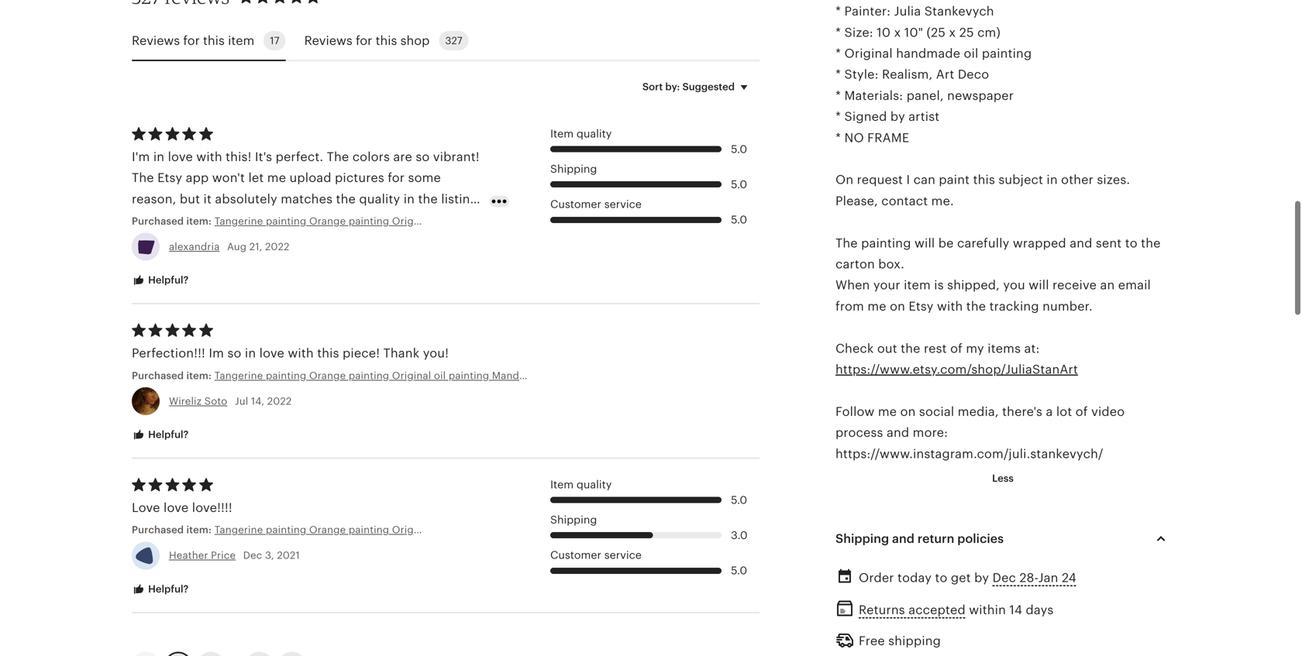 Task type: vqa. For each thing, say whether or not it's contained in the screenshot.
coin necklaces
no



Task type: locate. For each thing, give the bounding box(es) containing it.
2 vertical spatial a
[[1046, 405, 1053, 419]]

me right follow
[[878, 405, 897, 419]]

1 horizontal spatial the
[[327, 150, 349, 164]]

painting
[[982, 47, 1032, 61], [862, 236, 912, 250], [266, 370, 307, 382], [349, 370, 389, 382], [449, 370, 489, 382], [541, 370, 582, 382], [617, 370, 657, 382], [759, 370, 800, 382]]

paint
[[939, 173, 970, 187]]

this!
[[226, 150, 252, 164]]

1 vertical spatial original
[[392, 370, 431, 382]]

me down about
[[132, 255, 151, 269]]

helpful? button down the wireliz
[[120, 421, 200, 450]]

orange
[[309, 370, 346, 382]]

item left the 17
[[228, 34, 255, 48]]

helpful? button for perfection!!!
[[120, 421, 200, 450]]

1 service from the top
[[605, 198, 642, 211]]

handmade
[[896, 47, 961, 61]]

purchased up about
[[132, 216, 184, 227]]

dec left 28-
[[993, 572, 1017, 586]]

and left sent at the right top of page
[[1070, 236, 1093, 250]]

2 vertical spatial helpful?
[[146, 584, 189, 595]]

1 vertical spatial item:
[[186, 370, 212, 382]]

0 vertical spatial a
[[170, 234, 177, 248]]

alexandria
[[169, 241, 220, 253]]

painting down the cm)
[[982, 47, 1032, 61]]

item: down love!!!!
[[186, 525, 212, 536]]

1 vertical spatial will
[[1029, 279, 1050, 292]]

0 vertical spatial customer service
[[551, 198, 642, 211]]

love right love
[[164, 501, 189, 515]]

frame
[[868, 131, 910, 145]]

materials:
[[845, 89, 904, 103]]

love up tangerine
[[259, 347, 285, 361]]

0 horizontal spatial with
[[196, 150, 222, 164]]

2 purchased item: from the top
[[132, 525, 215, 536]]

so right are
[[416, 150, 430, 164]]

original up "style:"
[[845, 47, 893, 61]]

vibrant!
[[433, 150, 480, 164]]

heather
[[169, 550, 208, 562]]

me right let
[[267, 171, 286, 185]]

1 vertical spatial quality
[[359, 192, 400, 206]]

1 vertical spatial a
[[154, 255, 161, 269]]

0 horizontal spatial the
[[132, 171, 154, 185]]

mandarin
[[492, 370, 538, 382]]

5 5.0 from the top
[[731, 565, 748, 577]]

2 purchased from the top
[[132, 370, 184, 382]]

and
[[171, 213, 194, 227], [354, 234, 376, 248], [1070, 236, 1093, 250], [887, 426, 910, 440], [893, 532, 915, 546]]

etsy up reason,
[[157, 171, 182, 185]]

some
[[408, 171, 441, 185]]

purchased item: down 'love love love!!!!'
[[132, 525, 215, 536]]

2 * from the top
[[836, 25, 841, 39]]

0 horizontal spatial x
[[894, 25, 901, 39]]

citrus
[[584, 370, 614, 382]]

on down "your"
[[890, 300, 906, 314]]

0 vertical spatial to
[[1126, 236, 1138, 250]]

1 vertical spatial customer service
[[551, 550, 642, 562]]

etsy
[[157, 171, 182, 185], [909, 300, 934, 314]]

me inside the painting will be carefully wrapped and sent to the carton box. when your item is shipped, you will receive an email from me on etsy with the tracking number.
[[868, 300, 887, 314]]

painting inside the painting will be carefully wrapped and sent to the carton box. when your item is shipped, you will receive an email from me on etsy with the tracking number.
[[862, 236, 912, 250]]

helpful? button down about
[[120, 266, 200, 295]]

please,
[[836, 194, 878, 208]]

0 horizontal spatial reviews
[[132, 34, 180, 48]]

2022 right 21,
[[265, 241, 290, 253]]

helpful? button
[[120, 266, 200, 295], [120, 421, 200, 450], [120, 576, 200, 604]]

oil down you! in the left bottom of the page
[[434, 370, 446, 382]]

soto
[[205, 396, 227, 407]]

for
[[183, 34, 200, 48], [356, 34, 372, 48], [388, 171, 405, 185]]

you
[[1004, 279, 1026, 292]]

1 purchased from the top
[[132, 216, 184, 227]]

the
[[327, 150, 349, 164], [132, 171, 154, 185], [836, 236, 858, 250]]

0 vertical spatial the
[[327, 150, 349, 164]]

etsy inside the painting will be carefully wrapped and sent to the carton box. when your item is shipped, you will receive an email from me on etsy with the tracking number.
[[909, 300, 934, 314]]

0 horizontal spatial artist
[[403, 234, 434, 248]]

0 vertical spatial customer
[[551, 198, 602, 211]]

by
[[891, 110, 906, 124], [975, 572, 990, 586]]

by up frame
[[891, 110, 906, 124]]

1 customer service from the top
[[551, 198, 642, 211]]

and left more: at the bottom right of the page
[[887, 426, 910, 440]]

3 helpful? button from the top
[[120, 576, 200, 604]]

video
[[1092, 405, 1125, 419]]

artist inside * painter: julia stankevych * size: 10 x 10" (25 x 25 cm) * original handmade oil painting * style: realism, art deco * materials: panel, newspaper * signed by artist * no frame
[[909, 110, 940, 124]]

3 purchased from the top
[[132, 525, 184, 536]]

0 vertical spatial by
[[891, 110, 906, 124]]

1 horizontal spatial x
[[949, 25, 956, 39]]

1 vertical spatial item
[[551, 479, 574, 491]]

oil up deco
[[964, 47, 979, 61]]

0 vertical spatial purchased
[[132, 216, 184, 227]]

1 vertical spatial helpful? button
[[120, 421, 200, 450]]

0 vertical spatial so
[[416, 150, 430, 164]]

1 helpful? button from the top
[[120, 266, 200, 295]]

item quality
[[551, 128, 612, 140], [551, 479, 612, 491]]

2 vertical spatial quality
[[577, 479, 612, 491]]

1 horizontal spatial which
[[297, 255, 333, 269]]

and inside dropdown button
[[893, 532, 915, 546]]

perfection!!! im so in love with this piece! thank you!
[[132, 347, 449, 361]]

1 horizontal spatial item
[[904, 279, 931, 292]]

1 vertical spatial so
[[228, 347, 242, 361]]

can
[[914, 173, 936, 187]]

0 vertical spatial love
[[168, 150, 193, 164]]

1 vertical spatial with
[[937, 300, 963, 314]]

original down the thank
[[392, 370, 431, 382]]

dec left 3,
[[243, 550, 262, 562]]

in inside on request i can paint this subject in other sizes. please, contact me.
[[1047, 173, 1058, 187]]

1 horizontal spatial reviews
[[304, 34, 353, 48]]

was left nice.
[[336, 255, 360, 269]]

reviews for this item
[[132, 34, 255, 48]]

to
[[1126, 236, 1138, 250], [935, 572, 948, 586]]

1 vertical spatial item
[[904, 279, 931, 292]]

*
[[836, 4, 841, 18], [836, 25, 841, 39], [836, 47, 841, 61], [836, 68, 841, 82], [836, 89, 841, 103], [836, 110, 841, 124], [836, 131, 841, 145]]

1 vertical spatial purchased
[[132, 370, 184, 382]]

0 vertical spatial on
[[890, 300, 906, 314]]

0 vertical spatial item:
[[186, 216, 212, 227]]

to left the get
[[935, 572, 948, 586]]

artist down panel,
[[909, 110, 940, 124]]

check
[[836, 342, 874, 356]]

customer for 5.0
[[551, 198, 602, 211]]

painting inside * painter: julia stankevych * size: 10 x 10" (25 x 25 cm) * original handmade oil painting * style: realism, art deco * materials: panel, newspaper * signed by artist * no frame
[[982, 47, 1032, 61]]

shipped,
[[948, 279, 1000, 292]]

2 helpful? button from the top
[[120, 421, 200, 450]]

shipping and return policies button
[[822, 521, 1185, 558]]

0 vertical spatial helpful? button
[[120, 266, 200, 295]]

4 5.0 from the top
[[731, 494, 748, 507]]

1 customer from the top
[[551, 198, 602, 211]]

im
[[209, 347, 224, 361]]

order today to get by dec 28-jan 24
[[859, 572, 1077, 586]]

1 horizontal spatial with
[[288, 347, 314, 361]]

i'm
[[132, 150, 150, 164]]

2 vertical spatial love
[[164, 501, 189, 515]]

0 horizontal spatial oil
[[434, 370, 446, 382]]

1 x from the left
[[894, 25, 901, 39]]

purchased down love
[[132, 525, 184, 536]]

order
[[859, 572, 895, 586]]

reviews for reviews for this item
[[132, 34, 180, 48]]

1 vertical spatial helpful?
[[146, 429, 189, 441]]

a left lot
[[1046, 405, 1053, 419]]

the down i'm in the top of the page
[[132, 171, 154, 185]]

1 horizontal spatial for
[[356, 34, 372, 48]]

painting right fruit on the bottom right of page
[[759, 370, 800, 382]]

item: up the "wireliz soto" link
[[186, 370, 212, 382]]

2 helpful? from the top
[[146, 429, 189, 441]]

in down the 'some'
[[404, 192, 415, 206]]

original inside * painter: julia stankevych * size: 10 x 10" (25 x 25 cm) * original handmade oil painting * style: realism, art deco * materials: panel, newspaper * signed by artist * no frame
[[845, 47, 893, 61]]

x left 25
[[949, 25, 956, 39]]

is
[[935, 279, 944, 292]]

number.
[[1043, 300, 1093, 314]]

helpful? button down heather
[[120, 576, 200, 604]]

helpful? down heather
[[146, 584, 189, 595]]

with up orange
[[288, 347, 314, 361]]

life.
[[346, 213, 368, 227]]

0 horizontal spatial which
[[227, 234, 264, 248]]

2 customer service from the top
[[551, 550, 642, 562]]

2 vertical spatial helpful? button
[[120, 576, 200, 604]]

a down about
[[154, 255, 161, 269]]

with down is at the top of the page
[[937, 300, 963, 314]]

item inside the painting will be carefully wrapped and sent to the carton box. when your item is shipped, you will receive an email from me on etsy with the tracking number.
[[904, 279, 931, 292]]

1 purchased item: from the top
[[132, 216, 215, 227]]

this right paint on the top right
[[974, 173, 996, 187]]

2 horizontal spatial a
[[1046, 405, 1053, 419]]

327
[[445, 35, 463, 47]]

1 horizontal spatial will
[[1029, 279, 1050, 292]]

love!!!!
[[192, 501, 232, 515]]

in left other on the top right of page
[[1047, 173, 1058, 187]]

2 vertical spatial the
[[836, 236, 858, 250]]

did
[[429, 213, 449, 227]]

2 vertical spatial item:
[[186, 525, 212, 536]]

1 vertical spatial the
[[132, 171, 154, 185]]

which down expected
[[297, 255, 333, 269]]

x
[[894, 25, 901, 39], [949, 25, 956, 39]]

2 vertical spatial purchased
[[132, 525, 184, 536]]

this inside on request i can paint this subject in other sizes. please, contact me.
[[974, 173, 996, 187]]

purchased item: down but
[[132, 216, 215, 227]]

2 customer from the top
[[551, 550, 602, 562]]

the
[[336, 192, 356, 206], [418, 192, 438, 206], [380, 234, 400, 248], [1141, 236, 1161, 250], [967, 300, 986, 314], [901, 342, 921, 356]]

of
[[951, 342, 963, 356], [1076, 405, 1088, 419]]

0 vertical spatial helpful?
[[146, 275, 189, 286]]

1 vertical spatial dec
[[993, 572, 1017, 586]]

the up carton
[[836, 236, 858, 250]]

purchased item:
[[132, 216, 215, 227], [132, 525, 215, 536]]

with up app
[[196, 150, 222, 164]]

the inside the painting will be carefully wrapped and sent to the carton box. when your item is shipped, you will receive an email from me on etsy with the tracking number.
[[836, 236, 858, 250]]

shipping
[[551, 163, 597, 175], [371, 213, 426, 227], [551, 514, 597, 527], [836, 532, 890, 546]]

upload
[[290, 171, 332, 185]]

2 service from the top
[[605, 550, 642, 562]]

0 vertical spatial original
[[845, 47, 893, 61]]

on request i can paint this subject in other sizes. please, contact me.
[[836, 173, 1131, 208]]

0 vertical spatial item
[[228, 34, 255, 48]]

0 horizontal spatial will
[[915, 236, 935, 250]]

less button
[[981, 465, 1026, 493]]

customer service
[[551, 198, 642, 211], [551, 550, 642, 562]]

1 item: from the top
[[186, 216, 212, 227]]

this left shop
[[376, 34, 397, 48]]

tab list containing reviews for this item
[[132, 22, 760, 61]]

carton
[[836, 257, 875, 271]]

in left real at the top left of the page
[[305, 213, 316, 227]]

service for 3.0
[[605, 550, 642, 562]]

returns
[[859, 604, 905, 617]]

oil
[[964, 47, 979, 61], [434, 370, 446, 382]]

by right the get
[[975, 572, 990, 586]]

1 horizontal spatial oil
[[964, 47, 979, 61]]

0 horizontal spatial by
[[891, 110, 906, 124]]

(25
[[927, 25, 946, 39]]

painting left citrus
[[541, 370, 582, 382]]

2 item from the top
[[551, 479, 574, 491]]

0 vertical spatial purchased item:
[[132, 216, 215, 227]]

1 vertical spatial customer
[[551, 550, 602, 562]]

1 horizontal spatial etsy
[[909, 300, 934, 314]]

on left social
[[901, 405, 916, 419]]

a up heads
[[170, 234, 177, 248]]

0 vertical spatial item quality
[[551, 128, 612, 140]]

1 horizontal spatial original
[[845, 47, 893, 61]]

2022
[[265, 241, 290, 253], [267, 396, 292, 407]]

fruit
[[734, 370, 757, 382]]

will right you
[[1029, 279, 1050, 292]]

3 * from the top
[[836, 47, 841, 61]]

artist inside i'm in love with this! it's perfect. the colors are so vibrant! the etsy app won't let me upload pictures for some reason, but it absolutely matches the quality in the listing photo and looks even better in real life. shipping did take about a month, which was expected and the artist gave me a heads up beforehand which was nice.
[[403, 234, 434, 248]]

item: up month,
[[186, 216, 212, 227]]

helpful? down heads
[[146, 275, 189, 286]]

item left is at the top of the page
[[904, 279, 931, 292]]

0 vertical spatial artist
[[909, 110, 940, 124]]

2 vertical spatial with
[[288, 347, 314, 361]]

a inside follow me on social media, there's a lot of video process and more: https://www.instagram.com/juli.stankevych/
[[1046, 405, 1053, 419]]

items
[[988, 342, 1021, 356]]

of right lot
[[1076, 405, 1088, 419]]

painting down the piece!
[[349, 370, 389, 382]]

more:
[[913, 426, 948, 440]]

1 horizontal spatial artist
[[909, 110, 940, 124]]

1 horizontal spatial so
[[416, 150, 430, 164]]

pictures
[[335, 171, 384, 185]]

1 vertical spatial oil
[[434, 370, 446, 382]]

on
[[890, 300, 906, 314], [901, 405, 916, 419]]

painting down you! in the left bottom of the page
[[449, 370, 489, 382]]

1 vertical spatial love
[[259, 347, 285, 361]]

1 vertical spatial of
[[1076, 405, 1088, 419]]

to right sent at the right top of page
[[1126, 236, 1138, 250]]

item inside tab list
[[228, 34, 255, 48]]

0 horizontal spatial was
[[267, 234, 290, 248]]

which down even
[[227, 234, 264, 248]]

heather price link
[[169, 550, 236, 562]]

was down better
[[267, 234, 290, 248]]

the right out
[[901, 342, 921, 356]]

customer for 3.0
[[551, 550, 602, 562]]

out
[[878, 342, 898, 356]]

painting up box.
[[862, 236, 912, 250]]

reviews for this shop
[[304, 34, 430, 48]]

1 vertical spatial artist
[[403, 234, 434, 248]]

0 vertical spatial which
[[227, 234, 264, 248]]

this up orange
[[317, 347, 339, 361]]

3 5.0 from the top
[[731, 214, 748, 226]]

stankevych
[[925, 4, 995, 18]]

tab list
[[132, 22, 760, 61]]

so inside i'm in love with this! it's perfect. the colors are so vibrant! the etsy app won't let me upload pictures for some reason, but it absolutely matches the quality in the listing photo and looks even better in real life. shipping did take about a month, which was expected and the artist gave me a heads up beforehand which was nice.
[[416, 150, 430, 164]]

purchased item: tangerine painting orange painting original oil painting mandarin painting citrus painting newspaper art fruit painting
[[132, 370, 800, 382]]

1 vertical spatial on
[[901, 405, 916, 419]]

helpful? for perfection!!!
[[146, 429, 189, 441]]

item quality for 5.0
[[551, 128, 612, 140]]

3 helpful? from the top
[[146, 584, 189, 595]]

1 item quality from the top
[[551, 128, 612, 140]]

love up app
[[168, 150, 193, 164]]

2022 right 14,
[[267, 396, 292, 407]]

2 horizontal spatial with
[[937, 300, 963, 314]]

purchased item: for 3.0
[[132, 525, 215, 536]]

for for item
[[183, 34, 200, 48]]

cm)
[[978, 25, 1001, 39]]

2 item quality from the top
[[551, 479, 612, 491]]

heads
[[164, 255, 201, 269]]

purchased down perfection!!!
[[132, 370, 184, 382]]

quality inside i'm in love with this! it's perfect. the colors are so vibrant! the etsy app won't let me upload pictures for some reason, but it absolutely matches the quality in the listing photo and looks even better in real life. shipping did take about a month, which was expected and the artist gave me a heads up beforehand which was nice.
[[359, 192, 400, 206]]

2 reviews from the left
[[304, 34, 353, 48]]

the up the pictures
[[327, 150, 349, 164]]

0 vertical spatial etsy
[[157, 171, 182, 185]]

item quality for 3.0
[[551, 479, 612, 491]]

helpful? button for love
[[120, 576, 200, 604]]

artist down the did on the left top
[[403, 234, 434, 248]]

4 * from the top
[[836, 68, 841, 82]]

oil inside * painter: julia stankevych * size: 10 x 10" (25 x 25 cm) * original handmade oil painting * style: realism, art deco * materials: panel, newspaper * signed by artist * no frame
[[964, 47, 979, 61]]

0 vertical spatial quality
[[577, 128, 612, 140]]

1 item from the top
[[551, 128, 574, 140]]

i'm in love with this! it's perfect. the colors are so vibrant! the etsy app won't let me upload pictures for some reason, but it absolutely matches the quality in the listing photo and looks even better in real life. shipping did take about a month, which was expected and the artist gave me a heads up beforehand which was nice.
[[132, 150, 480, 269]]

2 horizontal spatial the
[[836, 236, 858, 250]]

0 vertical spatial will
[[915, 236, 935, 250]]

0 vertical spatial with
[[196, 150, 222, 164]]

me down "your"
[[868, 300, 887, 314]]

tracking
[[990, 300, 1040, 314]]

1 reviews from the left
[[132, 34, 180, 48]]

tangerine
[[215, 370, 263, 382]]

1 vertical spatial purchased item:
[[132, 525, 215, 536]]

1 vertical spatial etsy
[[909, 300, 934, 314]]

wireliz soto link
[[169, 396, 227, 407]]

quality
[[577, 128, 612, 140], [359, 192, 400, 206], [577, 479, 612, 491]]

0 horizontal spatial etsy
[[157, 171, 182, 185]]

3 item: from the top
[[186, 525, 212, 536]]

about
[[132, 234, 167, 248]]

1 vertical spatial service
[[605, 550, 642, 562]]

will left be in the right top of the page
[[915, 236, 935, 250]]

there's
[[1003, 405, 1043, 419]]

1 vertical spatial item quality
[[551, 479, 612, 491]]

by inside * painter: julia stankevych * size: 10 x 10" (25 x 25 cm) * original handmade oil painting * style: realism, art deco * materials: panel, newspaper * signed by artist * no frame
[[891, 110, 906, 124]]

25
[[960, 25, 974, 39]]

painting right citrus
[[617, 370, 657, 382]]

receive
[[1053, 279, 1097, 292]]

perfection!!!
[[132, 347, 205, 361]]

so right im
[[228, 347, 242, 361]]

x right 10
[[894, 25, 901, 39]]

1 vertical spatial was
[[336, 255, 360, 269]]

0 vertical spatial service
[[605, 198, 642, 211]]

of left my
[[951, 342, 963, 356]]

3.0
[[731, 530, 748, 542]]

0 horizontal spatial of
[[951, 342, 963, 356]]

and left return
[[893, 532, 915, 546]]

the up nice.
[[380, 234, 400, 248]]

helpful? down the wireliz
[[146, 429, 189, 441]]

service
[[605, 198, 642, 211], [605, 550, 642, 562]]

0 horizontal spatial item
[[228, 34, 255, 48]]

2 item: from the top
[[186, 370, 212, 382]]

etsy up rest on the bottom
[[909, 300, 934, 314]]



Task type: describe. For each thing, give the bounding box(es) containing it.
with inside i'm in love with this! it's perfect. the colors are so vibrant! the etsy app won't let me upload pictures for some reason, but it absolutely matches the quality in the listing photo and looks even better in real life. shipping did take about a month, which was expected and the artist gave me a heads up beforehand which was nice.
[[196, 150, 222, 164]]

14
[[1010, 604, 1023, 617]]

suggested
[[683, 81, 735, 93]]

free
[[859, 635, 885, 649]]

jul
[[235, 396, 248, 407]]

colors
[[353, 150, 390, 164]]

love inside i'm in love with this! it's perfect. the colors are so vibrant! the etsy app won't let me upload pictures for some reason, but it absolutely matches the quality in the listing photo and looks even better in real life. shipping did take about a month, which was expected and the artist gave me a heads up beforehand which was nice.
[[168, 150, 193, 164]]

etsy inside i'm in love with this! it's perfect. the colors are so vibrant! the etsy app won't let me upload pictures for some reason, but it absolutely matches the quality in the listing photo and looks even better in real life. shipping did take about a month, which was expected and the artist gave me a heads up beforehand which was nice.
[[157, 171, 182, 185]]

newspaper
[[660, 370, 715, 382]]

let
[[248, 171, 264, 185]]

the painting will be carefully wrapped and sent to the carton box. when your item is shipped, you will receive an email from me on etsy with the tracking number.
[[836, 236, 1161, 314]]

box.
[[879, 257, 905, 271]]

the up life.
[[336, 192, 356, 206]]

purchased item: for 5.0
[[132, 216, 215, 227]]

other
[[1062, 173, 1094, 187]]

listing
[[441, 192, 478, 206]]

the inside 'check out the rest of my items at: https://www.etsy.com/shop/juliastanart'
[[901, 342, 921, 356]]

item: for 5.0
[[186, 216, 212, 227]]

request
[[857, 173, 903, 187]]

0 horizontal spatial to
[[935, 572, 948, 586]]

panel,
[[907, 89, 944, 103]]

wireliz
[[169, 396, 202, 407]]

are
[[393, 150, 412, 164]]

1 horizontal spatial a
[[170, 234, 177, 248]]

take
[[452, 213, 478, 227]]

when
[[836, 279, 870, 292]]

the down the 'some'
[[418, 192, 438, 206]]

newspaper
[[948, 89, 1014, 103]]

0 horizontal spatial original
[[392, 370, 431, 382]]

2 x from the left
[[949, 25, 956, 39]]

1 horizontal spatial by
[[975, 572, 990, 586]]

item: for 3.0
[[186, 525, 212, 536]]

https://www.etsy.com/shop/juliastanart
[[836, 363, 1079, 377]]

days
[[1026, 604, 1054, 617]]

i
[[907, 173, 910, 187]]

quality for 3.0
[[577, 479, 612, 491]]

1 helpful? from the top
[[146, 275, 189, 286]]

of inside 'check out the rest of my items at: https://www.etsy.com/shop/juliastanart'
[[951, 342, 963, 356]]

item for 3.0
[[551, 479, 574, 491]]

style:
[[845, 68, 879, 82]]

less
[[993, 473, 1014, 485]]

but
[[180, 192, 200, 206]]

wrapped
[[1013, 236, 1067, 250]]

reviews for reviews for this shop
[[304, 34, 353, 48]]

shipping
[[889, 635, 941, 649]]

sizes.
[[1097, 173, 1131, 187]]

at:
[[1025, 342, 1040, 356]]

art
[[718, 370, 732, 382]]

1 vertical spatial which
[[297, 255, 333, 269]]

alexandria aug 21, 2022
[[169, 241, 290, 253]]

to inside the painting will be carefully wrapped and sent to the carton box. when your item is shipped, you will receive an email from me on etsy with the tracking number.
[[1126, 236, 1138, 250]]

the right sent at the right top of page
[[1141, 236, 1161, 250]]

0 horizontal spatial dec
[[243, 550, 262, 562]]

dec 28-jan 24 button
[[993, 567, 1077, 590]]

size:
[[845, 25, 874, 39]]

check out the rest of my items at: https://www.etsy.com/shop/juliastanart
[[836, 342, 1079, 377]]

shipping inside i'm in love with this! it's perfect. the colors are so vibrant! the etsy app won't let me upload pictures for some reason, but it absolutely matches the quality in the listing photo and looks even better in real life. shipping did take about a month, which was expected and the artist gave me a heads up beforehand which was nice.
[[371, 213, 426, 227]]

follow me on social media, there's a lot of video process and more: https://www.instagram.com/juli.stankevych/
[[836, 405, 1125, 461]]

on inside follow me on social media, there's a lot of video process and more: https://www.instagram.com/juli.stankevych/
[[901, 405, 916, 419]]

by:
[[666, 81, 680, 93]]

nice.
[[363, 255, 392, 269]]

alexandria link
[[169, 241, 220, 253]]

price
[[211, 550, 236, 562]]

better
[[265, 213, 302, 227]]

1 5.0 from the top
[[731, 143, 748, 155]]

10
[[877, 25, 891, 39]]

purchased for 3.0
[[132, 525, 184, 536]]

on inside the painting will be carefully wrapped and sent to the carton box. when your item is shipped, you will receive an email from me on etsy with the tracking number.
[[890, 300, 906, 314]]

sort
[[643, 81, 663, 93]]

me inside follow me on social media, there's a lot of video process and more: https://www.instagram.com/juli.stankevych/
[[878, 405, 897, 419]]

the down shipped,
[[967, 300, 986, 314]]

2 5.0 from the top
[[731, 178, 748, 191]]

and down life.
[[354, 234, 376, 248]]

looks
[[197, 213, 229, 227]]

shop
[[401, 34, 430, 48]]

24
[[1062, 572, 1077, 586]]

be
[[939, 236, 954, 250]]

love
[[132, 501, 160, 515]]

sort by: suggested
[[643, 81, 735, 93]]

wireliz soto jul 14, 2022
[[169, 396, 292, 407]]

follow
[[836, 405, 875, 419]]

0 horizontal spatial a
[[154, 255, 161, 269]]

0 horizontal spatial so
[[228, 347, 242, 361]]

beforehand
[[223, 255, 293, 269]]

and inside follow me on social media, there's a lot of video process and more: https://www.instagram.com/juli.stankevych/
[[887, 426, 910, 440]]

customer service for 5.0
[[551, 198, 642, 211]]

https://www.etsy.com/shop/juliastanart link
[[836, 363, 1079, 377]]

0 vertical spatial was
[[267, 234, 290, 248]]

up
[[204, 255, 220, 269]]

contact
[[882, 194, 928, 208]]

7 * from the top
[[836, 131, 841, 145]]

julia
[[894, 4, 921, 18]]

painting down perfection!!! im so in love with this piece! thank you! at bottom left
[[266, 370, 307, 382]]

accepted
[[909, 604, 966, 617]]

helpful? for love
[[146, 584, 189, 595]]

customer service for 3.0
[[551, 550, 642, 562]]

of inside follow me on social media, there's a lot of video process and more: https://www.instagram.com/juli.stankevych/
[[1076, 405, 1088, 419]]

in right i'm in the top of the page
[[153, 150, 165, 164]]

10"
[[905, 25, 924, 39]]

1 vertical spatial 2022
[[267, 396, 292, 407]]

* painter: julia stankevych * size: 10 x 10" (25 x 25 cm) * original handmade oil painting * style: realism, art deco * materials: panel, newspaper * signed by artist * no frame
[[836, 4, 1032, 145]]

carefully
[[958, 236, 1010, 250]]

real
[[320, 213, 342, 227]]

return
[[918, 532, 955, 546]]

policies
[[958, 532, 1004, 546]]

with inside the painting will be carefully wrapped and sent to the carton box. when your item is shipped, you will receive an email from me on etsy with the tracking number.
[[937, 300, 963, 314]]

1 * from the top
[[836, 4, 841, 18]]

shipping inside dropdown button
[[836, 532, 890, 546]]

painter:
[[845, 4, 891, 18]]

on
[[836, 173, 854, 187]]

this left the 17
[[203, 34, 225, 48]]

for for shop
[[356, 34, 372, 48]]

tangerine painting orange painting original oil painting mandarin painting citrus painting newspaper art fruit painting link
[[215, 369, 800, 383]]

service for 5.0
[[605, 198, 642, 211]]

0 vertical spatial 2022
[[265, 241, 290, 253]]

for inside i'm in love with this! it's perfect. the colors are so vibrant! the etsy app won't let me upload pictures for some reason, but it absolutely matches the quality in the listing photo and looks even better in real life. shipping did take about a month, which was expected and the artist gave me a heads up beforehand which was nice.
[[388, 171, 405, 185]]

purchased for 5.0
[[132, 216, 184, 227]]

and down but
[[171, 213, 194, 227]]

lot
[[1057, 405, 1073, 419]]

5 * from the top
[[836, 89, 841, 103]]

art
[[937, 68, 955, 82]]

sort by: suggested button
[[631, 71, 765, 103]]

an
[[1101, 279, 1115, 292]]

expected
[[294, 234, 350, 248]]

month,
[[181, 234, 224, 248]]

app
[[186, 171, 209, 185]]

6 * from the top
[[836, 110, 841, 124]]

in up tangerine
[[245, 347, 256, 361]]

piece!
[[343, 347, 380, 361]]

love love love!!!!
[[132, 501, 232, 515]]

your
[[874, 279, 901, 292]]

media,
[[958, 405, 999, 419]]

get
[[951, 572, 971, 586]]

https://www.instagram.com/juli.stankevych/
[[836, 447, 1104, 461]]

and inside the painting will be carefully wrapped and sent to the carton box. when your item is shipped, you will receive an email from me on etsy with the tracking number.
[[1070, 236, 1093, 250]]

1 horizontal spatial was
[[336, 255, 360, 269]]

sent
[[1096, 236, 1122, 250]]

photo
[[132, 213, 168, 227]]

quality for 5.0
[[577, 128, 612, 140]]

item for 5.0
[[551, 128, 574, 140]]

even
[[232, 213, 261, 227]]



